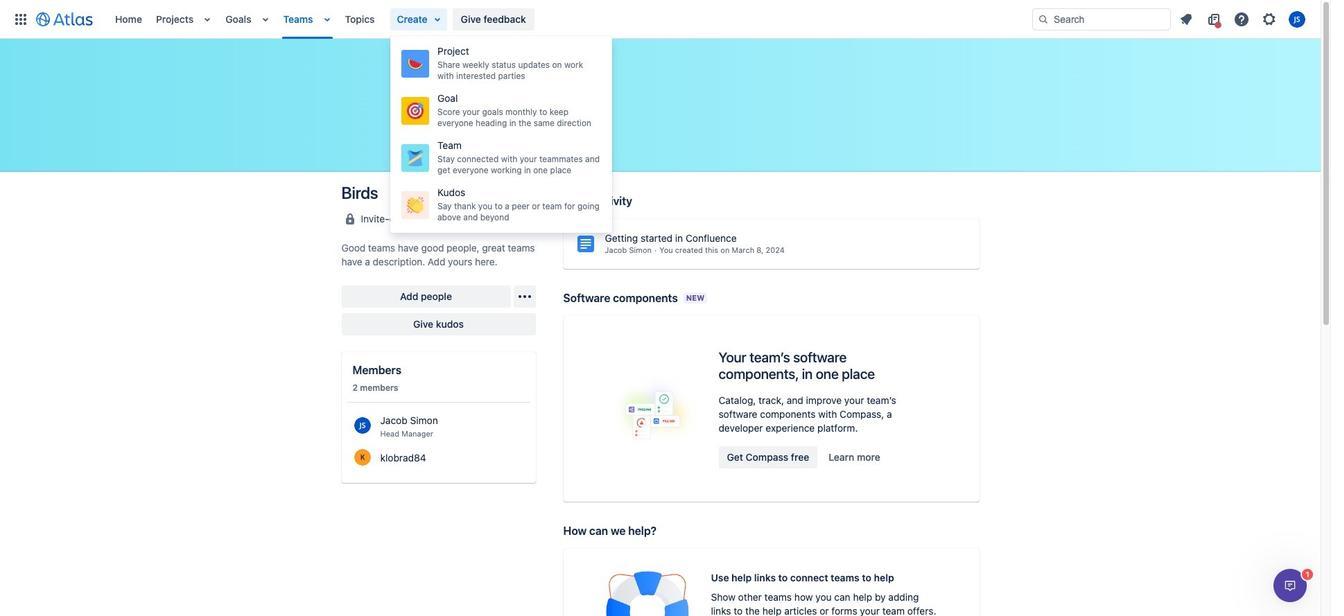 Task type: locate. For each thing, give the bounding box(es) containing it.
account image
[[1289, 11, 1306, 27]]

banner
[[0, 0, 1321, 39]]

top element
[[8, 0, 1033, 38]]

:watermelon: image
[[407, 55, 424, 72]]

:clap: image
[[407, 197, 424, 214], [407, 197, 424, 214]]

list item
[[390, 8, 447, 30]]

help image
[[1234, 11, 1251, 27]]

list item inside the top element
[[390, 8, 447, 30]]

0 vertical spatial group
[[390, 36, 612, 233]]

:dart: image
[[407, 103, 424, 119], [407, 103, 424, 119]]

settings image
[[1262, 11, 1278, 27]]

notifications image
[[1178, 11, 1195, 27]]

None search field
[[1033, 8, 1171, 30]]

group
[[390, 36, 612, 233], [719, 447, 889, 469]]

0 horizontal spatial group
[[390, 36, 612, 233]]

search image
[[1038, 14, 1049, 25]]

:running_shirt_with_sash: image
[[407, 150, 424, 166], [407, 150, 424, 166]]

actions image
[[516, 289, 533, 305]]

1 horizontal spatial list
[[1174, 8, 1313, 30]]

1 vertical spatial group
[[719, 447, 889, 469]]

0 horizontal spatial list
[[108, 0, 1033, 38]]

list
[[108, 0, 1033, 38], [1174, 8, 1313, 30]]



Task type: describe. For each thing, give the bounding box(es) containing it.
1 horizontal spatial group
[[719, 447, 889, 469]]

Search field
[[1033, 8, 1171, 30]]

:watermelon: image
[[407, 55, 424, 72]]

switch to... image
[[12, 11, 29, 27]]



Task type: vqa. For each thing, say whether or not it's contained in the screenshot.
:watermelon: image
yes



